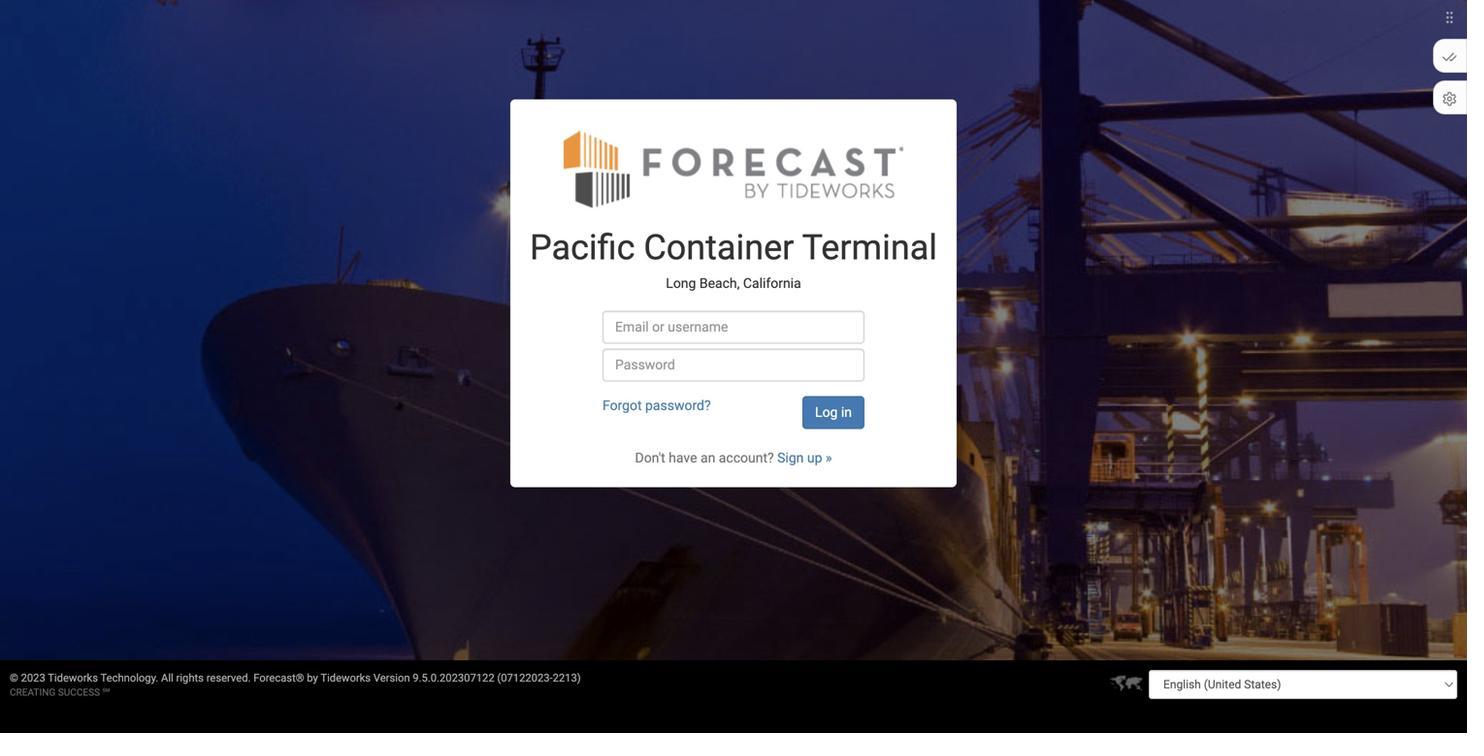 Task type: describe. For each thing, give the bounding box(es) containing it.
version
[[374, 672, 410, 685]]

2023
[[21, 672, 45, 685]]

all
[[161, 672, 174, 685]]

© 2023 tideworks technology. all rights reserved. forecast® by tideworks version 9.5.0.202307122 (07122023-2213) creating success ℠
[[10, 672, 581, 699]]

℠
[[102, 687, 110, 699]]

account?
[[719, 450, 774, 466]]

sign up » link
[[778, 450, 832, 466]]

terminal
[[802, 227, 938, 268]]

pacific
[[530, 227, 635, 268]]

sign
[[778, 450, 804, 466]]

1 tideworks from the left
[[48, 672, 98, 685]]

2213)
[[553, 672, 581, 685]]

pacific container terminal long beach, california
[[530, 227, 938, 292]]

forgot password? log in
[[603, 398, 852, 421]]

container
[[644, 227, 794, 268]]

don't have an account? sign up »
[[635, 450, 832, 466]]

forgot
[[603, 398, 642, 414]]

long
[[666, 276, 696, 292]]

©
[[10, 672, 18, 685]]

2 tideworks from the left
[[321, 672, 371, 685]]

log in button
[[803, 396, 865, 429]]



Task type: locate. For each thing, give the bounding box(es) containing it.
tideworks
[[48, 672, 98, 685], [321, 672, 371, 685]]

0 horizontal spatial tideworks
[[48, 672, 98, 685]]

don't
[[635, 450, 666, 466]]

log
[[815, 405, 838, 421]]

forecast®
[[254, 672, 304, 685]]

reserved.
[[206, 672, 251, 685]]

in
[[842, 405, 852, 421]]

(07122023-
[[497, 672, 553, 685]]

9.5.0.202307122
[[413, 672, 495, 685]]

creating
[[10, 687, 56, 699]]

»
[[826, 450, 832, 466]]

beach,
[[700, 276, 740, 292]]

Email or username text field
[[603, 311, 865, 344]]

california
[[743, 276, 802, 292]]

1 horizontal spatial tideworks
[[321, 672, 371, 685]]

success
[[58, 687, 100, 699]]

password?
[[646, 398, 711, 414]]

technology.
[[101, 672, 158, 685]]

tideworks right "by"
[[321, 672, 371, 685]]

forgot password? link
[[603, 398, 711, 414]]

by
[[307, 672, 318, 685]]

rights
[[176, 672, 204, 685]]

Password password field
[[603, 349, 865, 382]]

tideworks up success
[[48, 672, 98, 685]]

up
[[808, 450, 823, 466]]

have
[[669, 450, 697, 466]]

forecast® by tideworks image
[[564, 129, 904, 209]]

an
[[701, 450, 716, 466]]



Task type: vqa. For each thing, say whether or not it's contained in the screenshot.
topmost 'Transport'
no



